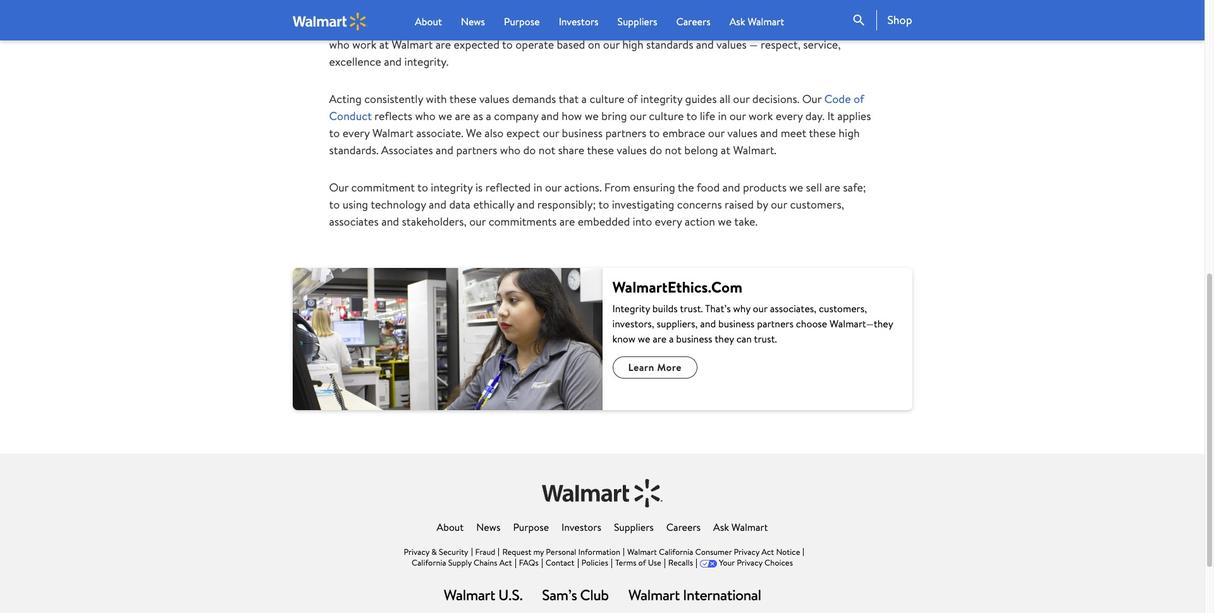 Task type: vqa. For each thing, say whether or not it's contained in the screenshot.
PM associated with Executive
no



Task type: describe. For each thing, give the bounding box(es) containing it.
our inside our commitment to integrity is reflected in our actions. from ensuring the food and products we sell are safe; to using technology and data ethically and responsibly; to investigating concerns raised by our customers, associates and stakeholders, our commitments are embedded into every action we take.
[[329, 180, 349, 196]]

suppliers link
[[614, 521, 654, 535]]

all
[[720, 91, 731, 107]]

the down the what
[[702, 3, 718, 18]]

to up 'technology' on the top left
[[418, 180, 428, 196]]

2 horizontal spatial who
[[500, 142, 521, 158]]

your privacy choices
[[719, 557, 793, 569]]

ask for fraud
[[714, 521, 729, 535]]

news link
[[477, 521, 501, 535]]

1 horizontal spatial california
[[659, 547, 694, 558]]

purpose for purpose link
[[513, 521, 549, 535]]

embrace
[[663, 125, 706, 141]]

recalls
[[669, 557, 693, 569]]

raised
[[725, 197, 754, 213]]

know
[[613, 332, 636, 346]]

products inside our commitment to integrity is reflected in our actions. from ensuring the food and products we sell are safe; to using technology and data ethically and responsibly; to investigating concerns raised by our customers, associates and stakeholders, our commitments are embedded into every action we take.
[[743, 180, 787, 196]]

associates inside reflects who we are as a company and how we bring our culture to life in our work every day. it applies to every walmart associate. we also expect our business partners to embrace our values and meet these high standards. associates and partners who do not share these values do not belong at walmart.
[[381, 142, 433, 158]]

it.
[[864, 0, 873, 1]]

our down remind on the left of page
[[431, 3, 448, 18]]

values up company
[[479, 91, 510, 107]]

0 horizontal spatial work
[[353, 37, 377, 53]]

day.
[[806, 108, 825, 124]]

it
[[828, 108, 835, 124]]

0 vertical spatial trust.
[[680, 302, 703, 316]]

by
[[757, 197, 769, 213]]

consumer
[[696, 547, 732, 558]]

are inside reflects who we are as a company and how we bring our culture to life in our work every day. it applies to every walmart associate. we also expect our business partners to embrace our values and meet these high standards. associates and partners who do not share these values do not belong at walmart.
[[455, 108, 471, 124]]

to left embrace
[[649, 125, 660, 141]]

0 vertical spatial work
[[581, 0, 605, 1]]

investigating
[[612, 197, 675, 213]]

our right the on
[[603, 37, 620, 53]]

2 horizontal spatial as
[[568, 3, 578, 18]]

safe;
[[843, 180, 867, 196]]

purpose for purpose popup button
[[504, 15, 540, 28]]

ask walmart for fraud
[[714, 521, 768, 535]]

request my personal information link
[[503, 547, 621, 558]]

choices
[[765, 557, 793, 569]]

business inside the at walmart, we remind ourselves each day that our work isn't just about what we achieve but how we achieve it. the way we conduct our business is as important as the products we sell and the services we provide. that means complying with the laws of the communities where we do business. but that is not enough. associates who work at walmart are expected to operate based on our high standards and values — respect, service, excellence and integrity.
[[450, 3, 491, 18]]

0 horizontal spatial partners
[[456, 142, 498, 158]]

the left laws on the left top of the page
[[441, 20, 457, 35]]

and down 'technology' on the top left
[[382, 214, 399, 230]]

laws
[[460, 20, 481, 35]]

we up provide.
[[807, 0, 821, 1]]

policies
[[582, 557, 609, 569]]

our up share
[[543, 125, 559, 141]]

high inside reflects who we are as a company and how we bring our culture to life in our work every day. it applies to every walmart associate. we also expect our business partners to embrace our values and meet these high standards. associates and partners who do not share these values do not belong at walmart.
[[839, 125, 860, 141]]

we down walmart,
[[371, 3, 385, 18]]

recalls link
[[669, 557, 693, 569]]

and inside walmartethics.com integrity builds trust. that's why our associates, customers, investors, suppliers, and business partners choose walmart—they know we are a business they can trust.
[[700, 317, 716, 331]]

0 horizontal spatial not
[[539, 142, 556, 158]]

our up responsibly;
[[545, 180, 562, 196]]

careers link for shop
[[677, 14, 711, 29]]

2 horizontal spatial every
[[776, 108, 803, 124]]

2 horizontal spatial these
[[809, 125, 836, 141]]

are left safe;
[[825, 180, 841, 196]]

0 vertical spatial our
[[803, 91, 822, 107]]

1 horizontal spatial not
[[665, 142, 682, 158]]

walmart inside the at walmart, we remind ourselves each day that our work isn't just about what we achieve but how we achieve it. the way we conduct our business is as important as the products we sell and the services we provide. that means complying with the laws of the communities where we do business. but that is not enough. associates who work at walmart are expected to operate based on our high standards and values — respect, service, excellence and integrity.
[[392, 37, 433, 53]]

0 horizontal spatial california
[[412, 557, 446, 569]]

and down the what
[[682, 3, 699, 18]]

of inside code of conduct
[[854, 91, 865, 107]]

stakeholders,
[[402, 214, 467, 230]]

applies
[[838, 108, 872, 124]]

high inside the at walmart, we remind ourselves each day that our work isn't just about what we achieve but how we achieve it. the way we conduct our business is as important as the products we sell and the services we provide. that means complying with the laws of the communities where we do business. but that is not enough. associates who work at walmart are expected to operate based on our high standards and values — respect, service, excellence and integrity.
[[623, 37, 644, 53]]

from
[[605, 180, 631, 196]]

0 vertical spatial these
[[450, 91, 477, 107]]

suppliers for the suppliers "dropdown button" in the top of the page
[[618, 15, 658, 28]]

we right where
[[615, 20, 629, 35]]

that's
[[705, 302, 731, 316]]

investors for investors link
[[562, 521, 602, 535]]

a inside reflects who we are as a company and how we bring our culture to life in our work every day. it applies to every walmart associate. we also expect our business partners to embrace our values and meet these high standards. associates and partners who do not share these values do not belong at walmart.
[[486, 108, 492, 124]]

service,
[[804, 37, 841, 53]]

0 vertical spatial is
[[494, 3, 501, 18]]

information
[[579, 547, 621, 558]]

we up conduct at the top left
[[390, 0, 404, 1]]

privacy left &
[[404, 547, 430, 558]]

conduct
[[329, 108, 372, 124]]

1 horizontal spatial who
[[415, 108, 436, 124]]

—
[[750, 37, 758, 53]]

we down but
[[763, 3, 777, 18]]

walmart inside "ask walmart" link
[[748, 15, 785, 28]]

our commitment to integrity is reflected in our actions. from ensuring the food and products we sell are safe; to using technology and data ethically and responsibly; to investigating concerns raised by our customers, associates and stakeholders, our commitments are embedded into every action we take.
[[329, 180, 867, 230]]

suppliers button
[[618, 14, 658, 29]]

not inside the at walmart, we remind ourselves each day that our work isn't just about what we achieve but how we achieve it. the way we conduct our business is as important as the products we sell and the services we provide. that means complying with the laws of the communities where we do business. but that is not enough. associates who work at walmart are expected to operate based on our high standards and values — respect, service, excellence and integrity.
[[745, 20, 762, 35]]

walmart—they
[[830, 317, 893, 331]]

ensuring
[[633, 180, 676, 196]]

associates inside the at walmart, we remind ourselves each day that our work isn't just about what we achieve but how we achieve it. the way we conduct our business is as important as the products we sell and the services we provide. that means complying with the laws of the communities where we do business. but that is not enough. associates who work at walmart are expected to operate based on our high standards and values — respect, service, excellence and integrity.
[[806, 20, 858, 35]]

the inside our commitment to integrity is reflected in our actions. from ensuring the food and products we sell are safe; to using technology and data ethically and responsibly; to investigating concerns raised by our customers, associates and stakeholders, our commitments are embedded into every action we take.
[[678, 180, 694, 196]]

who inside the at walmart, we remind ourselves each day that our work isn't just about what we achieve but how we achieve it. the way we conduct our business is as important as the products we sell and the services we provide. that means complying with the laws of the communities where we do business. but that is not enough. associates who work at walmart are expected to operate based on our high standards and values — respect, service, excellence and integrity.
[[329, 37, 350, 53]]

terms of use
[[616, 557, 662, 569]]

1 vertical spatial with
[[426, 91, 447, 107]]

means
[[329, 20, 361, 35]]

we up associate.
[[439, 108, 452, 124]]

1 vertical spatial that
[[712, 20, 732, 35]]

we inside walmartethics.com integrity builds trust. that's why our associates, customers, investors, suppliers, and business partners choose walmart—they know we are a business they can trust.
[[638, 332, 651, 346]]

1 logs image from the left
[[444, 590, 522, 601]]

news for news link
[[477, 521, 501, 535]]

products inside the at walmart, we remind ourselves each day that our work isn't just about what we achieve but how we achieve it. the way we conduct our business is as important as the products we sell and the services we provide. that means complying with the laws of the communities where we do business. but that is not enough. associates who work at walmart are expected to operate based on our high standards and values — respect, service, excellence and integrity.
[[600, 3, 643, 18]]

investors link
[[562, 521, 602, 535]]

1 horizontal spatial a
[[582, 91, 587, 107]]

our up investors popup button
[[561, 0, 578, 1]]

also
[[485, 125, 504, 141]]

in inside our commitment to integrity is reflected in our actions. from ensuring the food and products we sell are safe; to using technology and data ethically and responsibly; to investigating concerns raised by our customers, associates and stakeholders, our commitments are embedded into every action we take.
[[534, 180, 543, 196]]

1 horizontal spatial trust.
[[754, 332, 777, 346]]

associate.
[[416, 125, 464, 141]]

we right the what
[[708, 0, 722, 1]]

using
[[343, 197, 368, 213]]

services
[[721, 3, 760, 18]]

life
[[700, 108, 716, 124]]

values up walmart.
[[728, 125, 758, 141]]

acting consistently with these values demands that a culture of integrity guides all our decisions. our
[[329, 91, 825, 107]]

ourselves
[[444, 0, 490, 1]]

a inside walmartethics.com integrity builds trust. that's why our associates, customers, investors, suppliers, and business partners choose walmart—they know we are a business they can trust.
[[669, 332, 674, 346]]

choose
[[796, 317, 828, 331]]

into
[[633, 214, 652, 230]]

commitment
[[351, 180, 415, 196]]

we down 'about'
[[646, 3, 660, 18]]

our down ethically
[[470, 214, 486, 230]]

at walmart, we remind ourselves each day that our work isn't just about what we achieve but how we achieve it. the way we conduct our business is as important as the products we sell and the services we provide. that means complying with the laws of the communities where we do business. but that is not enough. associates who work at walmart are expected to operate based on our high standards and values — respect, service, excellence and integrity.
[[329, 0, 873, 70]]

the down each
[[497, 20, 513, 35]]

about
[[651, 0, 679, 1]]

commitments
[[489, 214, 557, 230]]

our inside walmartethics.com integrity builds trust. that's why our associates, customers, investors, suppliers, and business partners choose walmart—they know we are a business they can trust.
[[753, 302, 768, 316]]

2 vertical spatial these
[[587, 142, 614, 158]]

and up commitments
[[517, 197, 535, 213]]

code
[[825, 91, 851, 107]]

2 vertical spatial that
[[559, 91, 579, 107]]

personal
[[546, 547, 577, 558]]

responsibly;
[[538, 197, 596, 213]]

chains
[[474, 557, 498, 569]]

3 logs image from the left
[[629, 590, 761, 601]]

are down responsibly;
[[560, 214, 575, 230]]

how inside the at walmart, we remind ourselves each day that our work isn't just about what we achieve but how we achieve it. the way we conduct our business is as important as the products we sell and the services we provide. that means complying with the laws of the communities where we do business. but that is not enough. associates who work at walmart are expected to operate based on our high standards and values — respect, service, excellence and integrity.
[[784, 0, 805, 1]]

actions.
[[565, 180, 602, 196]]

our right by at the top of the page
[[771, 197, 788, 213]]

to left life at top
[[687, 108, 697, 124]]

notice
[[777, 547, 801, 558]]

supply
[[448, 557, 472, 569]]

reflected
[[486, 180, 531, 196]]

decisions.
[[753, 91, 800, 107]]

at
[[329, 0, 341, 1]]

technology
[[371, 197, 426, 213]]

important
[[517, 3, 565, 18]]

your
[[719, 557, 735, 569]]

partners inside walmartethics.com integrity builds trust. that's why our associates, customers, investors, suppliers, and business partners choose walmart—they know we are a business they can trust.
[[757, 317, 794, 331]]

data
[[449, 197, 471, 213]]

integrity inside our commitment to integrity is reflected in our actions. from ensuring the food and products we sell are safe; to using technology and data ethically and responsibly; to investigating concerns raised by our customers, associates and stakeholders, our commitments are embedded into every action we take.
[[431, 180, 473, 196]]

builds
[[653, 302, 678, 316]]

business down "suppliers," at right bottom
[[676, 332, 713, 346]]

purpose link
[[513, 521, 549, 535]]

sell inside our commitment to integrity is reflected in our actions. from ensuring the food and products we sell are safe; to using technology and data ethically and responsibly; to investigating concerns raised by our customers, associates and stakeholders, our commitments are embedded into every action we take.
[[806, 180, 822, 196]]

and down the "but"
[[696, 37, 714, 53]]

walmart logo dark image
[[542, 480, 663, 508]]

our down life at top
[[708, 125, 725, 141]]

terms
[[616, 557, 637, 569]]

investors,
[[613, 317, 655, 331]]

ask for shop
[[730, 15, 746, 28]]

customers, inside walmartethics.com integrity builds trust. that's why our associates, customers, investors, suppliers, and business partners choose walmart—they know we are a business they can trust.
[[819, 302, 867, 316]]

learn more
[[629, 361, 682, 375]]

1 horizontal spatial integrity
[[641, 91, 683, 107]]

the
[[329, 3, 347, 18]]

1 horizontal spatial as
[[504, 3, 514, 18]]

our right bring
[[630, 108, 647, 124]]

associates,
[[770, 302, 817, 316]]

we down meet
[[790, 180, 804, 196]]

walmart.
[[734, 142, 777, 158]]

search
[[852, 13, 867, 28]]

1 achieve from the left
[[725, 0, 762, 1]]

our right all
[[733, 91, 750, 107]]

and down demands
[[541, 108, 559, 124]]

and left 'integrity.'
[[384, 54, 402, 70]]

request
[[503, 547, 532, 558]]



Task type: locate. For each thing, give the bounding box(es) containing it.
is inside our commitment to integrity is reflected in our actions. from ensuring the food and products we sell are safe; to using technology and data ethically and responsibly; to investigating concerns raised by our customers, associates and stakeholders, our commitments are embedded into every action we take.
[[476, 180, 483, 196]]

just
[[631, 0, 648, 1]]

1 vertical spatial careers link
[[667, 521, 701, 535]]

1 vertical spatial a
[[486, 108, 492, 124]]

guides
[[686, 91, 717, 107]]

news button
[[461, 14, 485, 29]]

a up reflects who we are as a company and how we bring our culture to life in our work every day. it applies to every walmart associate. we also expect our business partners to embrace our values and meet these high standards. associates and partners who do not share these values do not belong at walmart. at top
[[582, 91, 587, 107]]

can
[[737, 332, 752, 346]]

1 vertical spatial work
[[353, 37, 377, 53]]

investors button
[[559, 14, 599, 29]]

logs image down chains
[[444, 590, 522, 601]]

based
[[557, 37, 585, 53]]

high down the applies
[[839, 125, 860, 141]]

privacy inside walmart california consumer privacy act notice california supply chains act
[[734, 547, 760, 558]]

1 horizontal spatial act
[[762, 547, 775, 558]]

0 vertical spatial that
[[538, 0, 559, 1]]

respect,
[[761, 37, 801, 53]]

are up we
[[455, 108, 471, 124]]

2 horizontal spatial not
[[745, 20, 762, 35]]

0 horizontal spatial ask
[[714, 521, 729, 535]]

associates down that
[[806, 20, 858, 35]]

as down each
[[504, 3, 514, 18]]

customers,
[[790, 197, 845, 213], [819, 302, 867, 316]]

1 horizontal spatial ask
[[730, 15, 746, 28]]

integrity up the data at the top left of the page
[[431, 180, 473, 196]]

work left isn't
[[581, 0, 605, 1]]

every
[[776, 108, 803, 124], [343, 125, 370, 141], [655, 214, 682, 230]]

0 vertical spatial in
[[718, 108, 727, 124]]

1 vertical spatial partners
[[456, 142, 498, 158]]

our right the why
[[753, 302, 768, 316]]

partners down associates,
[[757, 317, 794, 331]]

1 horizontal spatial sell
[[806, 180, 822, 196]]

1 vertical spatial integrity
[[431, 180, 473, 196]]

ask walmart link up '—'
[[730, 14, 785, 29]]

that right demands
[[559, 91, 579, 107]]

0 vertical spatial culture
[[590, 91, 625, 107]]

take.
[[735, 214, 758, 230]]

business down 'ourselves'
[[450, 3, 491, 18]]

the up where
[[581, 3, 597, 18]]

do
[[631, 20, 644, 35], [524, 142, 536, 158], [650, 142, 663, 158]]

walmart up your privacy choices link
[[732, 521, 768, 535]]

to down purpose popup button
[[502, 37, 513, 53]]

news for news popup button
[[461, 15, 485, 28]]

2 horizontal spatial that
[[712, 20, 732, 35]]

walmart inside walmart california consumer privacy act notice california supply chains act
[[628, 547, 657, 558]]

2 logs image from the left
[[543, 590, 609, 601]]

and up walmart.
[[761, 125, 778, 141]]

1 vertical spatial at
[[721, 142, 731, 158]]

your privacy choices link
[[719, 557, 793, 569]]

1 horizontal spatial is
[[494, 3, 501, 18]]

walmart inside reflects who we are as a company and how we bring our culture to life in our work every day. it applies to every walmart associate. we also expect our business partners to embrace our values and meet these high standards. associates and partners who do not share these values do not belong at walmart.
[[373, 125, 414, 141]]

2 vertical spatial is
[[476, 180, 483, 196]]

0 vertical spatial integrity
[[641, 91, 683, 107]]

code of conduct link
[[329, 91, 865, 124]]

we
[[466, 125, 482, 141]]

walmartethics.com
[[613, 277, 743, 298]]

1 vertical spatial these
[[809, 125, 836, 141]]

0 horizontal spatial at
[[379, 37, 389, 53]]

products up by at the top of the page
[[743, 180, 787, 196]]

about down remind on the left of page
[[415, 15, 442, 28]]

customers, inside our commitment to integrity is reflected in our actions. from ensuring the food and products we sell are safe; to using technology and data ethically and responsibly; to investigating concerns raised by our customers, associates and stakeholders, our commitments are embedded into every action we take.
[[790, 197, 845, 213]]

2 achieve from the left
[[824, 0, 861, 1]]

suppliers
[[618, 15, 658, 28], [614, 521, 654, 535]]

our down all
[[730, 108, 746, 124]]

work up excellence
[[353, 37, 377, 53]]

2 horizontal spatial work
[[749, 108, 773, 124]]

2 horizontal spatial is
[[735, 20, 742, 35]]

values down bring
[[617, 142, 647, 158]]

integrity
[[641, 91, 683, 107], [431, 180, 473, 196]]

1 vertical spatial culture
[[649, 108, 684, 124]]

that right the "but"
[[712, 20, 732, 35]]

0 horizontal spatial how
[[562, 108, 582, 124]]

ask walmart link for shop
[[730, 14, 785, 29]]

meet
[[781, 125, 807, 141]]

0 horizontal spatial high
[[623, 37, 644, 53]]

1 vertical spatial products
[[743, 180, 787, 196]]

0 vertical spatial ask walmart link
[[730, 14, 785, 29]]

partners down bring
[[606, 125, 647, 141]]

logs image down recalls link
[[629, 590, 761, 601]]

investors up based
[[559, 15, 599, 28]]

1 horizontal spatial work
[[581, 0, 605, 1]]

sell
[[663, 3, 679, 18], [806, 180, 822, 196]]

high down the suppliers "dropdown button" in the top of the page
[[623, 37, 644, 53]]

ask
[[730, 15, 746, 28], [714, 521, 729, 535]]

ask right the "but"
[[730, 15, 746, 28]]

do inside the at walmart, we remind ourselves each day that our work isn't just about what we achieve but how we achieve it. the way we conduct our business is as important as the products we sell and the services we provide. that means complying with the laws of the communities where we do business. but that is not enough. associates who work at walmart are expected to operate based on our high standards and values — respect, service, excellence and integrity.
[[631, 20, 644, 35]]

0 vertical spatial associates
[[806, 20, 858, 35]]

to up embedded
[[599, 197, 609, 213]]

0 vertical spatial purpose
[[504, 15, 540, 28]]

0 horizontal spatial products
[[600, 3, 643, 18]]

that
[[822, 3, 843, 18]]

shop
[[888, 12, 913, 28]]

california left 'consumer'
[[659, 547, 694, 558]]

company
[[494, 108, 539, 124]]

every up standards.
[[343, 125, 370, 141]]

careers link for fraud
[[667, 521, 701, 535]]

1 vertical spatial high
[[839, 125, 860, 141]]

values left '—'
[[717, 37, 747, 53]]

0 horizontal spatial trust.
[[680, 302, 703, 316]]

is down each
[[494, 3, 501, 18]]

0 horizontal spatial associates
[[381, 142, 433, 158]]

standards
[[647, 37, 694, 53]]

1 vertical spatial who
[[415, 108, 436, 124]]

every right into
[[655, 214, 682, 230]]

how inside reflects who we are as a company and how we bring our culture to life in our work every day. it applies to every walmart associate. we also expect our business partners to embrace our values and meet these high standards. associates and partners who do not share these values do not belong at walmart.
[[562, 108, 582, 124]]

use
[[648, 557, 662, 569]]

suppliers for suppliers "link"
[[614, 521, 654, 535]]

provide.
[[780, 3, 819, 18]]

as inside reflects who we are as a company and how we bring our culture to life in our work every day. it applies to every walmart associate. we also expect our business partners to embrace our values and meet these high standards. associates and partners who do not share these values do not belong at walmart.
[[473, 108, 483, 124]]

are down "suppliers," at right bottom
[[653, 332, 667, 346]]

culture up bring
[[590, 91, 625, 107]]

privacy & security
[[404, 547, 469, 558]]

and down associate.
[[436, 142, 454, 158]]

achieve up services
[[725, 0, 762, 1]]

we left take.
[[718, 214, 732, 230]]

1 vertical spatial trust.
[[754, 332, 777, 346]]

ask walmart link
[[730, 14, 785, 29], [714, 521, 768, 535]]

logs image
[[444, 590, 522, 601], [543, 590, 609, 601], [629, 590, 761, 601]]

culture inside reflects who we are as a company and how we bring our culture to life in our work every day. it applies to every walmart associate. we also expect our business partners to embrace our values and meet these high standards. associates and partners who do not share these values do not belong at walmart.
[[649, 108, 684, 124]]

of
[[483, 20, 494, 35], [628, 91, 638, 107], [854, 91, 865, 107], [639, 557, 646, 569]]

careers link down the what
[[677, 14, 711, 29]]

to inside the at walmart, we remind ourselves each day that our work isn't just about what we achieve but how we achieve it. the way we conduct our business is as important as the products we sell and the services we provide. that means complying with the laws of the communities where we do business. but that is not enough. associates who work at walmart are expected to operate based on our high standards and values — respect, service, excellence and integrity.
[[502, 37, 513, 53]]

1 horizontal spatial how
[[784, 0, 805, 1]]

is
[[494, 3, 501, 18], [735, 20, 742, 35], [476, 180, 483, 196]]

bring
[[602, 108, 627, 124]]

at down "complying"
[[379, 37, 389, 53]]

walmart down reflects
[[373, 125, 414, 141]]

we left bring
[[585, 108, 599, 124]]

trust. up "suppliers," at right bottom
[[680, 302, 703, 316]]

about up security
[[437, 521, 464, 535]]

1 horizontal spatial these
[[587, 142, 614, 158]]

0 horizontal spatial these
[[450, 91, 477, 107]]

every up meet
[[776, 108, 803, 124]]

careers for fraud
[[667, 521, 701, 535]]

code of conduct
[[329, 91, 865, 124]]

of inside the at walmart, we remind ourselves each day that our work isn't just about what we achieve but how we achieve it. the way we conduct our business is as important as the products we sell and the services we provide. that means complying with the laws of the communities where we do business. but that is not enough. associates who work at walmart are expected to operate based on our high standards and values — respect, service, excellence and integrity.
[[483, 20, 494, 35]]

what
[[682, 0, 706, 1]]

0 vertical spatial every
[[776, 108, 803, 124]]

0 horizontal spatial our
[[329, 180, 349, 196]]

on
[[588, 37, 601, 53]]

1 horizontal spatial partners
[[606, 125, 647, 141]]

privacy right your
[[737, 557, 763, 569]]

contact
[[546, 557, 575, 569]]

0 vertical spatial a
[[582, 91, 587, 107]]

0 horizontal spatial act
[[500, 557, 512, 569]]

1 vertical spatial associates
[[381, 142, 433, 158]]

1 vertical spatial careers
[[667, 521, 701, 535]]

0 vertical spatial about
[[415, 15, 442, 28]]

0 horizontal spatial integrity
[[431, 180, 473, 196]]

about
[[415, 15, 442, 28], [437, 521, 464, 535]]

0 horizontal spatial a
[[486, 108, 492, 124]]

acting
[[329, 91, 362, 107]]

are up 'integrity.'
[[436, 37, 451, 53]]

in inside reflects who we are as a company and how we bring our culture to life in our work every day. it applies to every walmart associate. we also expect our business partners to embrace our values and meet these high standards. associates and partners who do not share these values do not belong at walmart.
[[718, 108, 727, 124]]

not left share
[[539, 142, 556, 158]]

0 vertical spatial news
[[461, 15, 485, 28]]

every inside our commitment to integrity is reflected in our actions. from ensuring the food and products we sell are safe; to using technology and data ethically and responsibly; to investigating concerns raised by our customers, associates and stakeholders, our commitments are embedded into every action we take.
[[655, 214, 682, 230]]

suppliers,
[[657, 317, 698, 331]]

0 horizontal spatial in
[[534, 180, 543, 196]]

0 horizontal spatial do
[[524, 142, 536, 158]]

1 vertical spatial about
[[437, 521, 464, 535]]

culture
[[590, 91, 625, 107], [649, 108, 684, 124]]

0 vertical spatial high
[[623, 37, 644, 53]]

contact link
[[546, 557, 575, 569]]

0 vertical spatial careers
[[677, 15, 711, 28]]

1 vertical spatial purpose
[[513, 521, 549, 535]]

do down expect
[[524, 142, 536, 158]]

about button
[[415, 14, 442, 29]]

about for the about link
[[437, 521, 464, 535]]

0 vertical spatial sell
[[663, 3, 679, 18]]

about for the about popup button
[[415, 15, 442, 28]]

fraud link
[[475, 547, 496, 558]]

1 vertical spatial news
[[477, 521, 501, 535]]

and down that's
[[700, 317, 716, 331]]

california
[[659, 547, 694, 558], [412, 557, 446, 569]]

expected
[[454, 37, 500, 53]]

to left using
[[329, 197, 340, 213]]

&
[[432, 547, 437, 558]]

2 horizontal spatial partners
[[757, 317, 794, 331]]

work inside reflects who we are as a company and how we bring our culture to life in our work every day. it applies to every walmart associate. we also expect our business partners to embrace our values and meet these high standards. associates and partners who do not share these values do not belong at walmart.
[[749, 108, 773, 124]]

1 horizontal spatial do
[[631, 20, 644, 35]]

purpose up my
[[513, 521, 549, 535]]

0 vertical spatial ask
[[730, 15, 746, 28]]

and up stakeholders,
[[429, 197, 447, 213]]

how down acting consistently with these values demands that a culture of integrity guides all our decisions. our
[[562, 108, 582, 124]]

do down just
[[631, 20, 644, 35]]

act
[[762, 547, 775, 558], [500, 557, 512, 569]]

values inside the at walmart, we remind ourselves each day that our work isn't just about what we achieve but how we achieve it. the way we conduct our business is as important as the products we sell and the services we provide. that means complying with the laws of the communities where we do business. but that is not enough. associates who work at walmart are expected to operate based on our high standards and values — respect, service, excellence and integrity.
[[717, 37, 747, 53]]

0 vertical spatial careers link
[[677, 14, 711, 29]]

and
[[682, 3, 699, 18], [696, 37, 714, 53], [384, 54, 402, 70], [541, 108, 559, 124], [761, 125, 778, 141], [436, 142, 454, 158], [723, 180, 741, 196], [429, 197, 447, 213], [517, 197, 535, 213], [382, 214, 399, 230], [700, 317, 716, 331]]

with inside the at walmart, we remind ourselves each day that our work isn't just about what we achieve but how we achieve it. the way we conduct our business is as important as the products we sell and the services we provide. that means complying with the laws of the communities where we do business. but that is not enough. associates who work at walmart are expected to operate based on our high standards and values — respect, service, excellence and integrity.
[[417, 20, 438, 35]]

faqs
[[519, 557, 539, 569]]

privacy & security link
[[404, 547, 469, 558]]

not
[[745, 20, 762, 35], [539, 142, 556, 158], [665, 142, 682, 158]]

with up associate.
[[426, 91, 447, 107]]

how
[[784, 0, 805, 1], [562, 108, 582, 124]]

remind
[[407, 0, 442, 1]]

with down conduct at the top left
[[417, 20, 438, 35]]

the up concerns
[[678, 180, 694, 196]]

who up associate.
[[415, 108, 436, 124]]

0 horizontal spatial that
[[538, 0, 559, 1]]

1 vertical spatial is
[[735, 20, 742, 35]]

investors for investors popup button
[[559, 15, 599, 28]]

1 horizontal spatial products
[[743, 180, 787, 196]]

food
[[697, 180, 720, 196]]

0 horizontal spatial culture
[[590, 91, 625, 107]]

2 horizontal spatial logs image
[[629, 590, 761, 601]]

share
[[558, 142, 585, 158]]

security
[[439, 547, 469, 558]]

why
[[734, 302, 751, 316]]

of left the use
[[639, 557, 646, 569]]

purpose
[[504, 15, 540, 28], [513, 521, 549, 535]]

we
[[390, 0, 404, 1], [708, 0, 722, 1], [807, 0, 821, 1], [371, 3, 385, 18], [646, 3, 660, 18], [763, 3, 777, 18], [615, 20, 629, 35], [439, 108, 452, 124], [585, 108, 599, 124], [790, 180, 804, 196], [718, 214, 732, 230], [638, 332, 651, 346]]

expect
[[507, 125, 540, 141]]

learn more link
[[613, 357, 902, 379]]

1 vertical spatial customers,
[[819, 302, 867, 316]]

home image
[[293, 12, 368, 30]]

associates down reflects
[[381, 142, 433, 158]]

are inside walmartethics.com integrity builds trust. that's why our associates, customers, investors, suppliers, and business partners choose walmart—they know we are a business they can trust.
[[653, 332, 667, 346]]

0 horizontal spatial logs image
[[444, 590, 522, 601]]

our up using
[[329, 180, 349, 196]]

careers link up recalls
[[667, 521, 701, 535]]

are inside the at walmart, we remind ourselves each day that our work isn't just about what we achieve but how we achieve it. the way we conduct our business is as important as the products we sell and the services we provide. that means complying with the laws of the communities where we do business. but that is not enough. associates who work at walmart are expected to operate based on our high standards and values — respect, service, excellence and integrity.
[[436, 37, 451, 53]]

1 horizontal spatial achieve
[[824, 0, 861, 1]]

suppliers down just
[[618, 15, 658, 28]]

trust. right can at the right bottom of page
[[754, 332, 777, 346]]

0 vertical spatial partners
[[606, 125, 647, 141]]

0 vertical spatial with
[[417, 20, 438, 35]]

as
[[504, 3, 514, 18], [568, 3, 578, 18], [473, 108, 483, 124]]

2 vertical spatial a
[[669, 332, 674, 346]]

a
[[582, 91, 587, 107], [486, 108, 492, 124], [669, 332, 674, 346]]

terms of use link
[[616, 557, 662, 569]]

2 vertical spatial partners
[[757, 317, 794, 331]]

0 horizontal spatial sell
[[663, 3, 679, 18]]

each
[[493, 0, 516, 1]]

ask walmart link for fraud
[[714, 521, 768, 535]]

reflects who we are as a company and how we bring our culture to life in our work every day. it applies to every walmart associate. we also expect our business partners to embrace our values and meet these high standards. associates and partners who do not share these values do not belong at walmart.
[[329, 108, 872, 158]]

sell inside the at walmart, we remind ourselves each day that our work isn't just about what we achieve but how we achieve it. the way we conduct our business is as important as the products we sell and the services we provide. that means complying with the laws of the communities where we do business. but that is not enough. associates who work at walmart are expected to operate based on our high standards and values — respect, service, excellence and integrity.
[[663, 3, 679, 18]]

is down services
[[735, 20, 742, 35]]

1 horizontal spatial culture
[[649, 108, 684, 124]]

sell left safe;
[[806, 180, 822, 196]]

0 horizontal spatial is
[[476, 180, 483, 196]]

at inside reflects who we are as a company and how we bring our culture to life in our work every day. it applies to every walmart associate. we also expect our business partners to embrace our values and meet these high standards. associates and partners who do not share these values do not belong at walmart.
[[721, 142, 731, 158]]

walmart,
[[344, 0, 388, 1]]

ask up walmart california consumer privacy act notice link
[[714, 521, 729, 535]]

request my personal information
[[503, 547, 621, 558]]

isn't
[[608, 0, 628, 1]]

walmart up 'integrity.'
[[392, 37, 433, 53]]

careers
[[677, 15, 711, 28], [667, 521, 701, 535]]

associates
[[806, 20, 858, 35], [381, 142, 433, 158]]

integrity.
[[405, 54, 449, 70]]

purpose button
[[504, 14, 540, 29]]

at inside the at walmart, we remind ourselves each day that our work isn't just about what we achieve but how we achieve it. the way we conduct our business is as important as the products we sell and the services we provide. that means complying with the laws of the communities where we do business. but that is not enough. associates who work at walmart are expected to operate based on our high standards and values — respect, service, excellence and integrity.
[[379, 37, 389, 53]]

privacy right 'consumer'
[[734, 547, 760, 558]]

0 vertical spatial products
[[600, 3, 643, 18]]

demands
[[512, 91, 556, 107]]

ask walmart for shop
[[730, 15, 785, 28]]

that up important at the left
[[538, 0, 559, 1]]

0 vertical spatial suppliers
[[618, 15, 658, 28]]

who
[[329, 37, 350, 53], [415, 108, 436, 124], [500, 142, 521, 158]]

1 horizontal spatial high
[[839, 125, 860, 141]]

ask walmart up '—'
[[730, 15, 785, 28]]

2 horizontal spatial do
[[650, 142, 663, 158]]

integrity left guides
[[641, 91, 683, 107]]

business down the why
[[719, 317, 755, 331]]

ethically
[[473, 197, 514, 213]]

ask walmart link up walmart california consumer privacy act notice link
[[714, 521, 768, 535]]

1 horizontal spatial at
[[721, 142, 731, 158]]

in right life at top
[[718, 108, 727, 124]]

careers for shop
[[677, 15, 711, 28]]

of up reflects who we are as a company and how we bring our culture to life in our work every day. it applies to every walmart associate. we also expect our business partners to embrace our values and meet these high standards. associates and partners who do not share these values do not belong at walmart. at top
[[628, 91, 638, 107]]

excellence
[[329, 54, 381, 70]]

news up fraud link
[[477, 521, 501, 535]]

and up the raised
[[723, 180, 741, 196]]

standards.
[[329, 142, 379, 158]]

business.
[[647, 20, 690, 35]]

california left 'supply'
[[412, 557, 446, 569]]

0 horizontal spatial who
[[329, 37, 350, 53]]

to down conduct
[[329, 125, 340, 141]]

0 vertical spatial who
[[329, 37, 350, 53]]

careers down the what
[[677, 15, 711, 28]]

business inside reflects who we are as a company and how we bring our culture to life in our work every day. it applies to every walmart associate. we also expect our business partners to embrace our values and meet these high standards. associates and partners who do not share these values do not belong at walmart.
[[562, 125, 603, 141]]

1 vertical spatial every
[[343, 125, 370, 141]]



